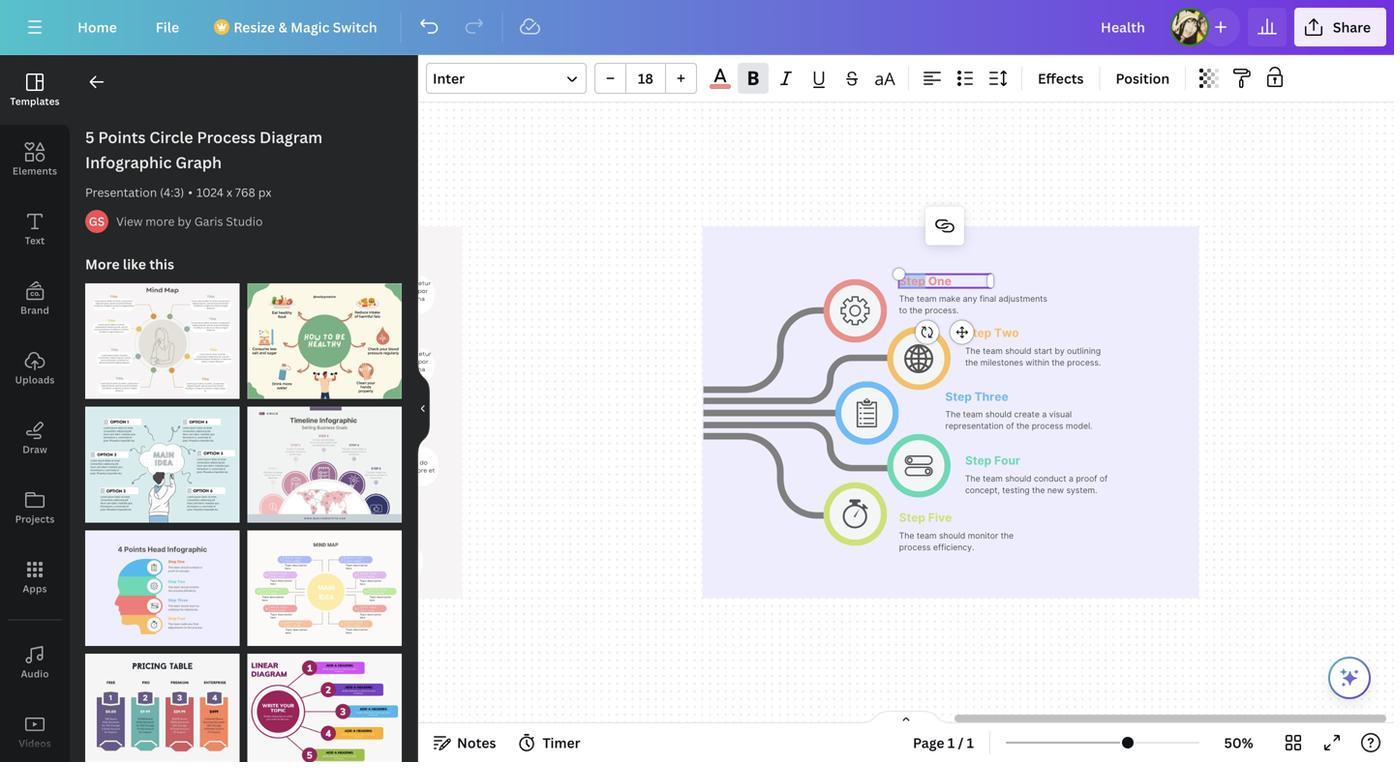 Task type: vqa. For each thing, say whether or not it's contained in the screenshot.
that inside We are committed to being a diverse and inclusive platform and are taking long-term steps to achieve this. All of the content created by Canva Represents Artists is freely available in our content library. Everyone should feel empowered to design with content that represents them.
no



Task type: describe. For each thing, give the bounding box(es) containing it.
the inside the team should monitor the process efficiency.
[[1001, 531, 1014, 541]]

process
[[197, 127, 256, 148]]

any
[[963, 294, 977, 304]]

step three
[[945, 390, 1009, 404]]

infographic
[[85, 152, 172, 173]]

step five
[[899, 511, 952, 525]]

hide image
[[417, 363, 430, 456]]

to
[[899, 306, 907, 316]]

apps button
[[0, 543, 70, 613]]

magic
[[291, 18, 330, 36]]

audio button
[[0, 628, 70, 698]]

projects button
[[0, 473, 70, 543]]

a for visual
[[1042, 410, 1047, 420]]

view more by garis studio button
[[116, 212, 263, 231]]

draw
[[22, 443, 47, 457]]

resize & magic switch button
[[203, 8, 393, 46]]

notes
[[457, 734, 496, 753]]

final
[[980, 294, 996, 304]]

blue creative mind map graph group
[[85, 396, 240, 523]]

process. inside the team make any final adjustments to the process.
[[925, 306, 959, 316]]

templates button
[[0, 55, 70, 125]]

outlining
[[1067, 346, 1101, 356]]

the inside the team make any final adjustments to the process.
[[910, 306, 922, 316]]

within
[[1026, 358, 1049, 368]]

show pages image
[[860, 711, 953, 726]]

garis studio element
[[85, 210, 108, 233]]

the for of
[[965, 474, 981, 484]]

Design title text field
[[1085, 8, 1163, 46]]

should for representation
[[985, 410, 1012, 420]]

by inside view more by garis studio "button"
[[178, 213, 192, 229]]

5
[[85, 127, 94, 148]]

diagram
[[259, 127, 323, 148]]

the for efficiency.
[[899, 531, 914, 541]]

resize & magic switch
[[234, 18, 377, 36]]

team for of
[[983, 474, 1003, 484]]

4 points process head infographic graph image
[[85, 531, 240, 647]]

#f88989 image
[[710, 84, 731, 89]]

the team should create a visual representation of the process model.
[[945, 410, 1093, 432]]

start
[[1034, 346, 1053, 356]]

proof
[[1076, 474, 1097, 484]]

a for proof
[[1069, 474, 1074, 484]]

switch
[[333, 18, 377, 36]]

uploads
[[15, 374, 55, 387]]

inter button
[[426, 63, 587, 94]]

of inside the team should create a visual representation of the process model.
[[1006, 422, 1014, 432]]

team for representation
[[963, 410, 983, 420]]

px
[[258, 184, 271, 200]]

the team should conduct a proof of concept, testing the new system.
[[965, 474, 1110, 496]]

create
[[1014, 410, 1040, 420]]

like
[[123, 255, 146, 274]]

text button
[[0, 195, 70, 264]]

testing
[[1002, 486, 1030, 496]]

should for the
[[1005, 346, 1032, 356]]

apps
[[23, 583, 47, 596]]

position
[[1116, 69, 1170, 88]]

three
[[975, 390, 1009, 404]]

50%
[[1224, 734, 1253, 753]]

768
[[235, 184, 255, 200]]

the left milestones
[[965, 358, 978, 368]]

chronometer icon image
[[843, 500, 868, 529]]

purple & white pricing table comparison chart group
[[85, 643, 240, 763]]

2 vertical spatial icon image
[[905, 456, 933, 477]]

two
[[994, 326, 1019, 340]]

presentation
[[85, 184, 157, 200]]

studio
[[226, 213, 263, 229]]

process inside the team should create a visual representation of the process model.
[[1032, 422, 1064, 432]]

the down start
[[1052, 358, 1065, 368]]

five
[[928, 511, 952, 525]]

view
[[116, 213, 143, 229]]

process inside the team should monitor the process efficiency.
[[899, 543, 931, 553]]

one
[[928, 274, 952, 288]]

notes button
[[426, 728, 504, 759]]

timer
[[543, 734, 580, 753]]

0 vertical spatial icon image
[[841, 297, 870, 326]]

graph
[[175, 152, 222, 173]]

colorful minimalist linear steps circular diagram group
[[247, 643, 402, 763]]

the team make any final adjustments to the process.
[[899, 294, 1050, 316]]

points
[[98, 127, 146, 148]]

1024 x 768 px
[[196, 184, 271, 200]]

/
[[958, 734, 964, 753]]

1024
[[196, 184, 224, 200]]

system.
[[1066, 486, 1097, 496]]

audio
[[21, 668, 49, 681]]

of inside the team should conduct a proof of concept, testing the new system.
[[1100, 474, 1108, 484]]

conduct
[[1034, 474, 1067, 484]]

&
[[278, 18, 287, 36]]

green brown playful illustration healthy lifestyle guide graph group
[[247, 272, 402, 400]]

step four
[[965, 454, 1021, 468]]

page
[[913, 734, 944, 753]]

projects
[[15, 513, 55, 526]]

inter
[[433, 69, 465, 88]]

green brown playful illustration healthy lifestyle guide graph image
[[247, 284, 402, 400]]

canva assistant image
[[1338, 667, 1361, 690]]

new
[[1047, 486, 1064, 496]]

monitor
[[968, 531, 998, 541]]



Task type: locate. For each thing, give the bounding box(es) containing it.
team inside the team should monitor the process efficiency.
[[917, 531, 937, 541]]

should for efficiency.
[[939, 531, 966, 541]]

colorful calm corporate clean mind map group
[[85, 272, 240, 400]]

(4:3)
[[160, 184, 184, 200]]

efficiency.
[[933, 543, 974, 553]]

this
[[149, 255, 174, 274]]

1 horizontal spatial 1
[[967, 734, 974, 753]]

step left three
[[945, 390, 972, 404]]

1 vertical spatial a
[[1069, 474, 1074, 484]]

file
[[156, 18, 179, 36]]

a inside the team should conduct a proof of concept, testing the new system.
[[1069, 474, 1074, 484]]

the up representation
[[945, 410, 961, 420]]

model.
[[1066, 422, 1093, 432]]

by left garis
[[178, 213, 192, 229]]

2 1 from the left
[[967, 734, 974, 753]]

videos button
[[0, 698, 70, 763]]

should
[[1005, 346, 1032, 356], [985, 410, 1012, 420], [1005, 474, 1032, 484], [939, 531, 966, 541]]

the for representation
[[945, 410, 961, 420]]

representation
[[945, 422, 1004, 432]]

0 vertical spatial process
[[1032, 422, 1064, 432]]

team down step one
[[917, 294, 937, 304]]

more like this
[[85, 255, 174, 274]]

should up efficiency.
[[939, 531, 966, 541]]

elements
[[12, 165, 57, 178]]

visual
[[1049, 410, 1072, 420]]

1 left "/"
[[948, 734, 955, 753]]

– – number field
[[632, 69, 659, 88]]

view more by garis studio
[[116, 213, 263, 229]]

should up milestones
[[1005, 346, 1032, 356]]

by inside the team should start by outlining the milestones within the process.
[[1055, 346, 1065, 356]]

team inside the team should create a visual representation of the process model.
[[963, 410, 983, 420]]

side panel tab list
[[0, 55, 70, 763]]

1 vertical spatial process
[[899, 543, 931, 553]]

garis studio image
[[85, 210, 108, 233]]

the
[[899, 294, 914, 304], [965, 346, 981, 356], [945, 410, 961, 420], [965, 474, 981, 484], [899, 531, 914, 541]]

the inside the team should create a visual representation of the process model.
[[1017, 422, 1029, 432]]

step left five
[[899, 511, 926, 525]]

resize
[[234, 18, 275, 36]]

step left one
[[899, 274, 926, 288]]

team
[[917, 294, 937, 304], [983, 346, 1003, 356], [963, 410, 983, 420], [983, 474, 1003, 484], [917, 531, 937, 541]]

a left proof
[[1069, 474, 1074, 484]]

home
[[77, 18, 117, 36]]

should down three
[[985, 410, 1012, 420]]

adjustments
[[999, 294, 1048, 304]]

the down conduct
[[1032, 486, 1045, 496]]

0 vertical spatial a
[[1042, 410, 1047, 420]]

blue creative mind map graph image
[[85, 407, 240, 523]]

the inside the team should start by outlining the milestones within the process.
[[965, 346, 981, 356]]

make
[[939, 294, 961, 304]]

text
[[25, 234, 45, 247]]

four
[[994, 454, 1021, 468]]

the inside the team should conduct a proof of concept, testing the new system.
[[965, 474, 981, 484]]

1 horizontal spatial of
[[1100, 474, 1108, 484]]

0 vertical spatial process.
[[925, 306, 959, 316]]

grey simple modern timeline infographic chart graph group
[[247, 396, 402, 523]]

effects button
[[1030, 63, 1092, 94]]

the inside the team make any final adjustments to the process.
[[899, 294, 914, 304]]

the team should start by outlining the milestones within the process.
[[965, 346, 1103, 368]]

1 vertical spatial by
[[1055, 346, 1065, 356]]

0 horizontal spatial of
[[1006, 422, 1014, 432]]

0 horizontal spatial process.
[[925, 306, 959, 316]]

team for to
[[917, 294, 937, 304]]

uploads button
[[0, 334, 70, 404]]

step inside step one text box
[[899, 274, 926, 288]]

Step One text field
[[899, 273, 991, 289]]

step left two
[[965, 326, 992, 340]]

step left "four" on the right bottom of page
[[965, 454, 992, 468]]

videos
[[19, 738, 51, 751]]

1 horizontal spatial by
[[1055, 346, 1065, 356]]

the for the
[[965, 346, 981, 356]]

team up milestones
[[983, 346, 1003, 356]]

icon image
[[841, 297, 870, 326], [857, 399, 877, 428], [905, 456, 933, 477]]

1 vertical spatial of
[[1100, 474, 1108, 484]]

by
[[178, 213, 192, 229], [1055, 346, 1065, 356]]

0 vertical spatial by
[[178, 213, 192, 229]]

the down step two
[[965, 346, 981, 356]]

step
[[899, 274, 926, 288], [965, 326, 992, 340], [945, 390, 972, 404], [965, 454, 992, 468], [899, 511, 926, 525]]

a left visual
[[1042, 410, 1047, 420]]

0 horizontal spatial process
[[899, 543, 931, 553]]

process. inside the team should start by outlining the milestones within the process.
[[1067, 358, 1101, 368]]

a
[[1042, 410, 1047, 420], [1069, 474, 1074, 484]]

the
[[910, 306, 922, 316], [965, 358, 978, 368], [1052, 358, 1065, 368], [1017, 422, 1029, 432], [1032, 486, 1045, 496], [1001, 531, 1014, 541]]

x
[[227, 184, 232, 200]]

the for to
[[899, 294, 914, 304]]

1 horizontal spatial process
[[1032, 422, 1064, 432]]

5 points circle process diagram infographic graph
[[85, 127, 323, 173]]

garis
[[194, 213, 223, 229]]

1 vertical spatial process.
[[1067, 358, 1101, 368]]

process down visual
[[1032, 422, 1064, 432]]

1 1 from the left
[[948, 734, 955, 753]]

process down the step five
[[899, 543, 931, 553]]

process.
[[925, 306, 959, 316], [1067, 358, 1101, 368]]

the inside the team should monitor the process efficiency.
[[899, 531, 914, 541]]

team up concept,
[[983, 474, 1003, 484]]

brand
[[20, 304, 49, 317]]

0 horizontal spatial by
[[178, 213, 192, 229]]

home link
[[62, 8, 132, 46]]

more
[[146, 213, 175, 229]]

process. down make
[[925, 306, 959, 316]]

share button
[[1294, 8, 1386, 46]]

step for step one
[[899, 274, 926, 288]]

concept,
[[965, 486, 1000, 496]]

draw button
[[0, 404, 70, 473]]

position button
[[1108, 63, 1178, 94]]

team down the step five
[[917, 531, 937, 541]]

team for efficiency.
[[917, 531, 937, 541]]

the down create
[[1017, 422, 1029, 432]]

brand button
[[0, 264, 70, 334]]

by right start
[[1055, 346, 1065, 356]]

50% button
[[1207, 728, 1270, 759]]

1 right "/"
[[967, 734, 974, 753]]

team inside the team should start by outlining the milestones within the process.
[[983, 346, 1003, 356]]

the up concept,
[[965, 474, 981, 484]]

templates
[[10, 95, 60, 108]]

the up to
[[899, 294, 914, 304]]

share
[[1333, 18, 1371, 36]]

should for of
[[1005, 474, 1032, 484]]

team up representation
[[963, 410, 983, 420]]

of up "four" on the right bottom of page
[[1006, 422, 1014, 432]]

file button
[[140, 8, 195, 46]]

elements button
[[0, 125, 70, 195]]

step for step two
[[965, 326, 992, 340]]

grey simple modern timeline infographic chart graph image
[[247, 407, 402, 523]]

0 horizontal spatial 1
[[948, 734, 955, 753]]

#f88989 image
[[710, 84, 731, 89]]

colorful minimalist linear steps circular diagram image
[[247, 654, 402, 763]]

should inside the team should conduct a proof of concept, testing the new system.
[[1005, 474, 1032, 484]]

step for step three
[[945, 390, 972, 404]]

the down the step five
[[899, 531, 914, 541]]

step two
[[965, 326, 1019, 340]]

the team should monitor the process efficiency.
[[899, 531, 1016, 553]]

step for step five
[[899, 511, 926, 525]]

timer button
[[512, 728, 588, 759]]

step one
[[899, 274, 952, 288]]

1 vertical spatial icon image
[[857, 399, 877, 428]]

presentation (4:3)
[[85, 184, 184, 200]]

1 horizontal spatial process.
[[1067, 358, 1101, 368]]

page 1 / 1
[[913, 734, 974, 753]]

should inside the team should monitor the process efficiency.
[[939, 531, 966, 541]]

step for step four
[[965, 454, 992, 468]]

professional multicolor concept map graphic image
[[247, 531, 402, 647]]

professional multicolor concept map graphic group
[[247, 519, 402, 647]]

team for the
[[983, 346, 1003, 356]]

a inside the team should create a visual representation of the process model.
[[1042, 410, 1047, 420]]

team inside the team make any final adjustments to the process.
[[917, 294, 937, 304]]

colorful calm corporate clean mind map image
[[85, 284, 240, 400]]

1 horizontal spatial a
[[1069, 474, 1074, 484]]

more
[[85, 255, 120, 274]]

the inside the team should create a visual representation of the process model.
[[945, 410, 961, 420]]

purple & white pricing table comparison chart image
[[85, 654, 240, 763]]

group
[[594, 63, 697, 94]]

1
[[948, 734, 955, 753], [967, 734, 974, 753]]

4 points process head infographic graph group
[[85, 519, 240, 647]]

circle
[[149, 127, 193, 148]]

should up testing
[[1005, 474, 1032, 484]]

the inside the team should conduct a proof of concept, testing the new system.
[[1032, 486, 1045, 496]]

0 vertical spatial of
[[1006, 422, 1014, 432]]

process. down outlining on the top right of the page
[[1067, 358, 1101, 368]]

should inside the team should start by outlining the milestones within the process.
[[1005, 346, 1032, 356]]

the right to
[[910, 306, 922, 316]]

of right proof
[[1100, 474, 1108, 484]]

main menu bar
[[0, 0, 1394, 55]]

the right the monitor
[[1001, 531, 1014, 541]]

should inside the team should create a visual representation of the process model.
[[985, 410, 1012, 420]]

0 horizontal spatial a
[[1042, 410, 1047, 420]]

of
[[1006, 422, 1014, 432], [1100, 474, 1108, 484]]

team inside the team should conduct a proof of concept, testing the new system.
[[983, 474, 1003, 484]]

milestones
[[981, 358, 1023, 368]]



